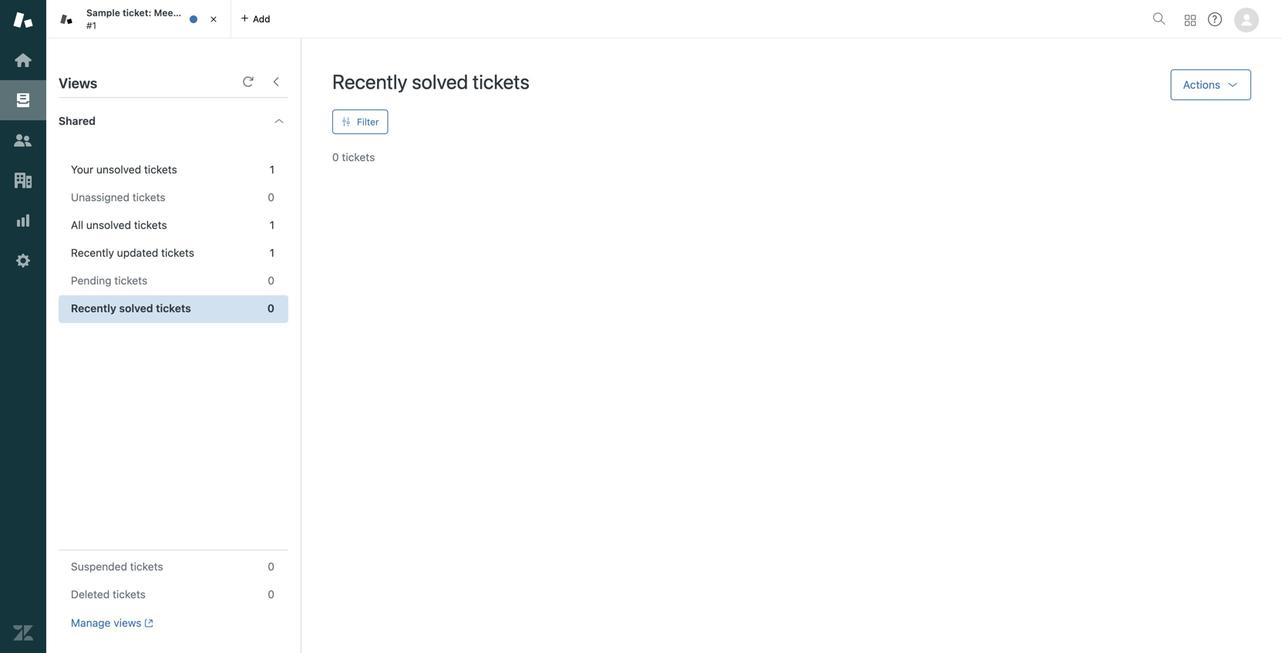 Task type: vqa. For each thing, say whether or not it's contained in the screenshot.
Sample ticket: Meet the ticket #1
yes



Task type: locate. For each thing, give the bounding box(es) containing it.
1 for recently updated tickets
[[270, 246, 275, 259]]

admin image
[[13, 251, 33, 271]]

deleted tickets
[[71, 588, 146, 601]]

recently solved tickets down pending tickets
[[71, 302, 191, 315]]

0 vertical spatial recently solved tickets
[[332, 70, 530, 93]]

organizations image
[[13, 170, 33, 191]]

tab
[[46, 0, 231, 39]]

0 vertical spatial unsolved
[[96, 163, 141, 176]]

1 horizontal spatial ticket
[[197, 7, 222, 18]]

is
[[87, 1, 95, 13]]

unsolved
[[96, 163, 141, 176], [86, 219, 131, 231]]

#1
[[86, 20, 97, 31]]

shared heading
[[46, 98, 301, 144]]

0
[[332, 151, 339, 164], [268, 191, 275, 204], [268, 274, 275, 287], [268, 302, 275, 315], [268, 560, 275, 573], [268, 588, 275, 601]]

tickets
[[473, 70, 530, 93], [342, 151, 375, 164], [144, 163, 177, 176], [133, 191, 166, 204], [134, 219, 167, 231], [161, 246, 194, 259], [114, 274, 148, 287], [156, 302, 191, 315], [130, 560, 163, 573], [113, 588, 146, 601]]

recently down the "pending"
[[71, 302, 116, 315]]

recently for 1
[[71, 246, 114, 259]]

3 1 from the top
[[270, 246, 275, 259]]

0 for deleted tickets
[[268, 588, 275, 601]]

add
[[253, 13, 270, 24]]

0 tickets
[[332, 151, 375, 164]]

get started image
[[13, 50, 33, 70]]

your
[[71, 163, 93, 176]]

manage views link
[[71, 616, 153, 630]]

1 1 from the top
[[270, 163, 275, 176]]

shared
[[59, 115, 96, 127]]

all unsolved tickets
[[71, 219, 167, 231]]

1 vertical spatial recently solved tickets
[[71, 302, 191, 315]]

your unsolved tickets
[[71, 163, 177, 176]]

opens in a new tab image
[[142, 619, 153, 628]]

manage
[[71, 617, 111, 629]]

get help image
[[1209, 12, 1223, 26]]

ticket
[[26, 1, 52, 13], [197, 7, 222, 18]]

1
[[270, 163, 275, 176], [270, 219, 275, 231], [270, 246, 275, 259]]

filter button
[[332, 110, 388, 134]]

2 vertical spatial recently
[[71, 302, 116, 315]]

main element
[[0, 0, 46, 653]]

0 horizontal spatial solved
[[119, 302, 153, 315]]

recently
[[332, 70, 408, 93], [71, 246, 114, 259], [71, 302, 116, 315]]

views
[[59, 75, 97, 91]]

recently up the "pending"
[[71, 246, 114, 259]]

0 vertical spatial recently
[[332, 70, 408, 93]]

0 for suspended tickets
[[268, 560, 275, 573]]

views
[[114, 617, 142, 629]]

2 vertical spatial 1
[[270, 246, 275, 259]]

ticket right stale at the left top
[[26, 1, 52, 13]]

recently up filter
[[332, 70, 408, 93]]

actions button
[[1172, 69, 1252, 100]]

sample ticket: meet the ticket #1
[[86, 7, 222, 31]]

0 horizontal spatial ticket
[[26, 1, 52, 13]]

unsolved down unassigned
[[86, 219, 131, 231]]

1 horizontal spatial solved
[[412, 70, 468, 93]]

1 for all unsolved tickets
[[270, 219, 275, 231]]

0 vertical spatial 1
[[270, 163, 275, 176]]

1 vertical spatial solved
[[119, 302, 153, 315]]

ticket right the
[[197, 7, 222, 18]]

1 for your unsolved tickets
[[270, 163, 275, 176]]

recently solved tickets
[[332, 70, 530, 93], [71, 302, 191, 315]]

2 1 from the top
[[270, 219, 275, 231]]

1 vertical spatial unsolved
[[86, 219, 131, 231]]

1 vertical spatial recently
[[71, 246, 114, 259]]

recently solved tickets up filter
[[332, 70, 530, 93]]

pending
[[71, 274, 112, 287]]

0 horizontal spatial recently solved tickets
[[71, 302, 191, 315]]

unsolved for all
[[86, 219, 131, 231]]

unsolved up unassigned tickets
[[96, 163, 141, 176]]

recently for 0
[[71, 302, 116, 315]]

ticket inside sample ticket: meet the ticket #1
[[197, 7, 222, 18]]

tab containing sample ticket: meet the ticket
[[46, 0, 231, 39]]

actions
[[1184, 78, 1221, 91]]

1 vertical spatial 1
[[270, 219, 275, 231]]

solved
[[412, 70, 468, 93], [119, 302, 153, 315]]



Task type: describe. For each thing, give the bounding box(es) containing it.
suspended tickets
[[71, 560, 163, 573]]

refresh views pane image
[[242, 76, 255, 88]]

recently updated tickets
[[71, 246, 194, 259]]

manage views
[[71, 617, 142, 629]]

pending tickets
[[71, 274, 148, 287]]

reporting image
[[13, 211, 33, 231]]

unassigned tickets
[[71, 191, 166, 204]]

ticket:
[[123, 7, 152, 18]]

views image
[[13, 90, 33, 110]]

0 for recently solved tickets
[[268, 302, 275, 315]]

unassigned
[[71, 191, 130, 204]]

deleted
[[71, 588, 110, 601]]

off
[[98, 1, 117, 13]]

the
[[179, 7, 194, 18]]

customers image
[[13, 130, 33, 150]]

add button
[[231, 0, 280, 38]]

stale
[[0, 1, 24, 13]]

zendesk image
[[13, 623, 33, 643]]

sample
[[86, 7, 120, 18]]

hide panel views image
[[270, 76, 282, 88]]

0 for pending tickets
[[268, 274, 275, 287]]

unsolved for your
[[96, 163, 141, 176]]

meet
[[154, 7, 177, 18]]

all
[[71, 219, 83, 231]]

shared button
[[46, 98, 258, 144]]

filter
[[357, 116, 379, 127]]

stale ticket arturo is off
[[0, 1, 117, 13]]

suspended
[[71, 560, 127, 573]]

tabs tab list
[[46, 0, 1147, 39]]

0 for unassigned tickets
[[268, 191, 275, 204]]

1 horizontal spatial recently solved tickets
[[332, 70, 530, 93]]

close image
[[206, 12, 221, 27]]

0 vertical spatial solved
[[412, 70, 468, 93]]

arturo
[[55, 1, 84, 13]]

zendesk support image
[[13, 10, 33, 30]]

zendesk products image
[[1186, 15, 1196, 26]]

updated
[[117, 246, 158, 259]]



